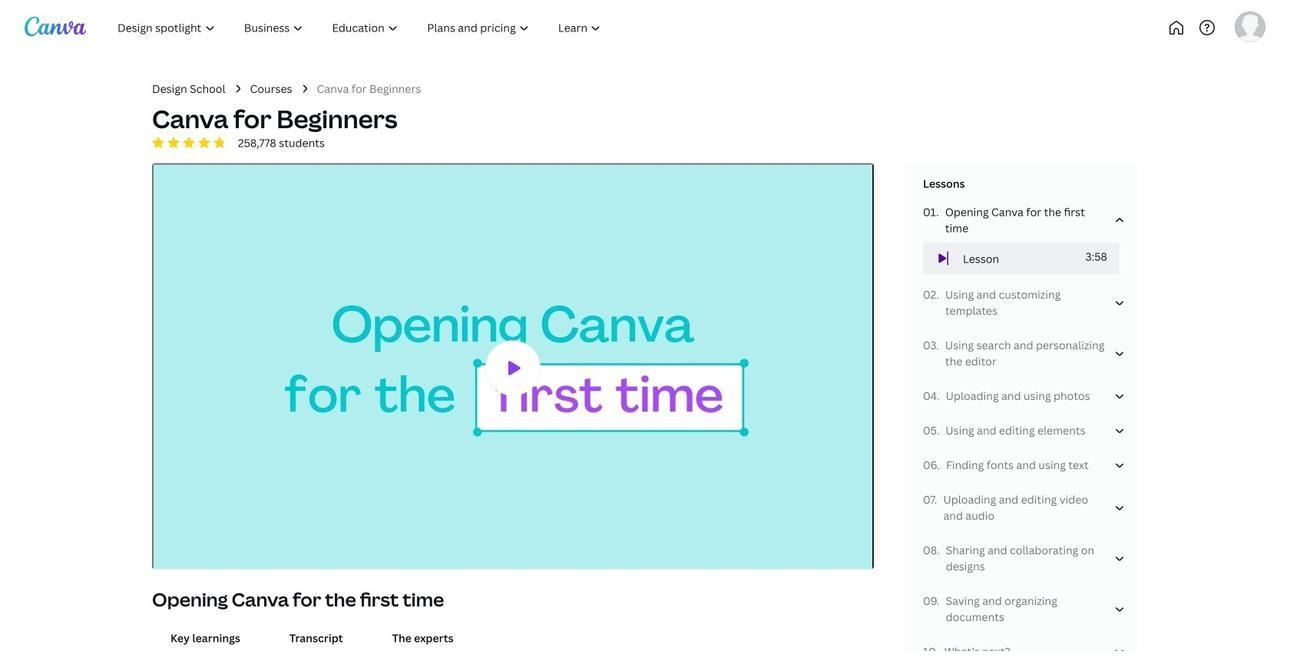 Task type: vqa. For each thing, say whether or not it's contained in the screenshot.
1.1 Opening Canva For The First Time V2 image
yes



Task type: locate. For each thing, give the bounding box(es) containing it.
top level navigation element
[[104, 12, 666, 43]]



Task type: describe. For each thing, give the bounding box(es) containing it.
1.1 opening canva for the first time v2 image
[[154, 165, 873, 572]]



